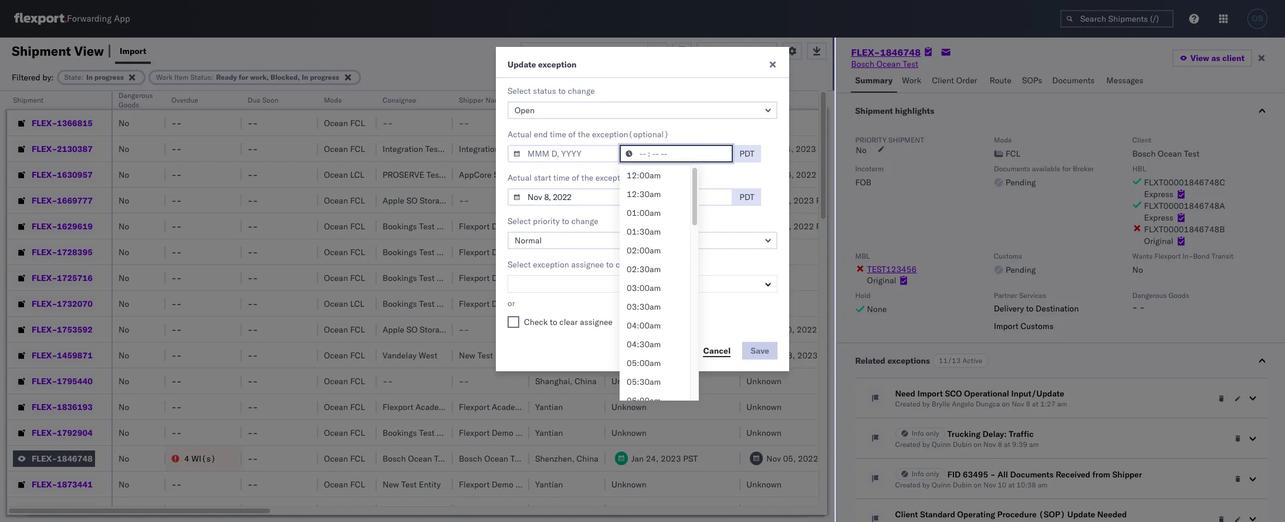 Task type: describe. For each thing, give the bounding box(es) containing it.
use) for shanghai, china
[[488, 195, 509, 206]]

co. for 1792904
[[547, 428, 558, 438]]

fcl for flex-1728395
[[350, 247, 365, 257]]

flex-1854269
[[32, 505, 93, 516]]

storage for shanghai, china
[[420, 195, 448, 206]]

no for flex-1753592
[[119, 324, 129, 335]]

os button
[[1244, 5, 1271, 32]]

11/13 active
[[939, 356, 983, 365]]

2022 for jun 15, 2022 12:30 pdt
[[661, 169, 682, 180]]

flex- for flex-1753592 button
[[32, 324, 57, 335]]

feb 28, 2023 pst
[[767, 350, 834, 361]]

(do for shanghai, china
[[450, 195, 467, 206]]

flex-1728395 button
[[13, 244, 95, 260]]

02:30am
[[627, 264, 661, 275]]

in-
[[1183, 252, 1193, 261]]

update inside client standard operating procedure (sop) update needed button
[[1068, 510, 1095, 520]]

1 horizontal spatial mode
[[994, 136, 1012, 144]]

to left port
[[558, 86, 566, 96]]

work item status : ready for work, blocked, in progress
[[156, 72, 339, 81]]

04:00am
[[627, 320, 661, 331]]

client standard operating procedure (sop) update needed
[[895, 510, 1127, 520]]

test123456 button
[[867, 264, 917, 275]]

file
[[715, 45, 729, 56]]

1 : from the left
[[81, 72, 83, 81]]

to down services on the right bottom of page
[[1026, 303, 1034, 314]]

shipper for flex-1629619
[[516, 221, 545, 232]]

pst for feb 28, 2023 pst
[[820, 350, 834, 361]]

created inside need import sco operational input/update created by brylle angelo dungca on nov 8 at 1:27 am
[[895, 400, 921, 409]]

flex-1846748 link
[[851, 46, 921, 58]]

flexport demo shipper co. for 1725716
[[459, 273, 558, 283]]

sops
[[1022, 75, 1042, 86]]

china for flex-1629619
[[575, 221, 597, 232]]

resize handle column header for departure port
[[592, 91, 606, 522]]

mbl
[[855, 252, 870, 261]]

the for end
[[578, 129, 590, 140]]

demo for 1854269
[[492, 505, 514, 516]]

client order button
[[927, 70, 985, 93]]

shipment for shipment highlights
[[855, 106, 893, 116]]

jun 16, 2022 pdt
[[767, 169, 834, 180]]

name
[[486, 96, 504, 104]]

0 horizontal spatial update
[[508, 59, 536, 70]]

shanghai, china for flex-1629619
[[535, 221, 597, 232]]

consignee for flex-1792904
[[437, 428, 476, 438]]

shipper for flex-1792904
[[516, 428, 545, 438]]

no for flex-2130387
[[119, 143, 129, 154]]

exception left optional
[[592, 129, 628, 140]]

need import sco operational input/update created by brylle angelo dungca on nov 8 at 1:27 am
[[895, 389, 1067, 409]]

2 vertical spatial documents
[[1010, 470, 1054, 480]]

bosch down (us)
[[459, 453, 482, 464]]

select for select exception assignee to change
[[508, 259, 531, 270]]

ocean for 1728395
[[324, 247, 348, 257]]

trucking
[[948, 429, 981, 440]]

soon
[[262, 96, 279, 104]]

no for flex-1854269
[[119, 505, 129, 516]]

flexport for 1836193
[[459, 402, 490, 412]]

63495
[[963, 470, 988, 480]]

0 vertical spatial customs
[[994, 252, 1022, 261]]

0 vertical spatial for
[[239, 72, 248, 81]]

by inside need import sco operational input/update created by brylle angelo dungca on nov 8 at 1:27 am
[[923, 400, 930, 409]]

1 -- : -- -- text field from the top
[[620, 145, 733, 163]]

ltd
[[522, 169, 534, 180]]

only for fid 63495 - all documents received from shipper
[[926, 470, 939, 478]]

academy for (sz)
[[492, 402, 526, 412]]

2023 for feb 08, 2023 pst
[[662, 350, 683, 361]]

1 in from the left
[[86, 72, 93, 81]]

2022 for sep 12, 2022 pdt
[[663, 324, 683, 335]]

departure date
[[612, 96, 661, 104]]

flex-1732070
[[32, 298, 93, 309]]

co. for 1728395
[[547, 247, 558, 257]]

flexport for 1725716
[[459, 273, 490, 283]]

flex-1792904 button
[[13, 425, 95, 441]]

of for start
[[572, 173, 579, 183]]

flex- for flex-1792904 button
[[32, 428, 57, 438]]

date for departure date
[[646, 96, 661, 104]]

priority shipment
[[855, 136, 924, 144]]

nov 05, 2022 pdt
[[767, 453, 836, 464]]

arrival
[[747, 96, 767, 104]]

new for new test entity 2
[[459, 350, 475, 361]]

2 -- : -- -- text field from the top
[[620, 188, 733, 206]]

item
[[174, 72, 189, 81]]

15, for jun
[[646, 169, 659, 180]]

05:30am
[[627, 377, 661, 387]]

departure date button
[[606, 93, 729, 105]]

feb for feb 28, 2023 pst
[[767, 350, 780, 361]]

so for shanghai, china
[[407, 195, 418, 206]]

jan 24, 2023 20:30 pst
[[767, 143, 858, 154]]

inc.
[[475, 402, 489, 412]]

created by quinn dubin on nov 10 at 10:38 am
[[895, 481, 1048, 490]]

01:30am
[[627, 227, 661, 237]]

quinn for fid
[[932, 481, 951, 490]]

(us)
[[452, 402, 473, 412]]

flex-1854269 button
[[13, 502, 95, 519]]

1 horizontal spatial bosch ocean test
[[459, 453, 526, 464]]

not for shanghai, china
[[469, 195, 486, 206]]

jul 03, 2022 15:00 pdt
[[632, 195, 721, 206]]

info for trucking delay: traffic
[[912, 429, 924, 438]]

forwarding app
[[67, 13, 130, 24]]

Search Shipments (/) text field
[[1061, 10, 1174, 28]]

start
[[534, 173, 551, 183]]

on inside need import sco operational input/update created by brylle angelo dungca on nov 8 at 1:27 am
[[1002, 400, 1010, 409]]

from
[[1093, 470, 1111, 480]]

no for flex-1792904
[[119, 428, 129, 438]]

jul 05, 2022 pdt
[[632, 221, 696, 232]]

proserve test account
[[383, 169, 475, 180]]

flexport inside the wants flexport in-bond transit no
[[1155, 252, 1181, 261]]

2022 for nov 05, 2022 pdt
[[798, 453, 818, 464]]

flex-1669777 button
[[13, 192, 95, 209]]

1846748 inside button
[[57, 453, 93, 464]]

2022 for oct 10, 2022 pdt
[[797, 324, 817, 335]]

1 progress from the left
[[95, 72, 124, 81]]

2 : from the left
[[211, 72, 213, 81]]

2 vertical spatial change
[[616, 259, 643, 270]]

05:00am
[[627, 358, 661, 369]]

no for flex-1846748
[[119, 453, 129, 464]]

exception for update exception
[[538, 59, 577, 70]]

flex-1836193
[[32, 402, 93, 412]]

change for select status to change
[[568, 86, 595, 96]]

view as client button
[[1173, 49, 1252, 67]]

no inside the wants flexport in-bond transit no
[[1133, 265, 1143, 275]]

8 inside need import sco operational input/update created by brylle angelo dungca on nov 8 at 1:27 am
[[1026, 400, 1031, 409]]

demo for 1728395
[[492, 247, 514, 257]]

work for work item status : ready for work, blocked, in progress
[[156, 72, 173, 81]]

ocean for 1732070
[[324, 298, 348, 309]]

filtered
[[12, 72, 40, 82]]

demo for 1732070
[[492, 298, 514, 309]]

1792904
[[57, 428, 93, 438]]

view inside button
[[1191, 53, 1210, 63]]

jul 15, 2023 pdt
[[767, 195, 831, 206]]

11:00
[[685, 143, 708, 154]]

apple so storage (do not use) for shanghai, china
[[383, 195, 509, 206]]

lcl for proserve
[[350, 169, 365, 180]]

goods for dangerous goods - -
[[1169, 291, 1190, 300]]

actual for actual start time of the exception
[[508, 173, 532, 183]]

bookings test consignee for flex-1629619
[[383, 221, 476, 232]]

flex- up summary
[[851, 46, 880, 58]]

ocean fcl for flex-1728395
[[324, 247, 365, 257]]

02:00am
[[627, 245, 661, 256]]

jan for jan 24, 2023 pst
[[632, 453, 644, 464]]

fcl for flex-1459871
[[350, 350, 365, 361]]

client
[[1223, 53, 1245, 63]]

flex-1732070 button
[[13, 296, 95, 312]]

dangerous goods button
[[113, 89, 161, 110]]

supply
[[494, 169, 519, 180]]

lcl for bookings
[[350, 298, 365, 309]]

1728395
[[57, 247, 93, 257]]

08,
[[648, 350, 660, 361]]

dubin for trucking
[[953, 440, 972, 449]]

jan for jan 24, 2023 20:30 pst
[[767, 143, 779, 154]]

or
[[508, 298, 515, 309]]

shanghai, for flex-1725716
[[535, 273, 573, 283]]

ocean fcl for flex-1854269
[[324, 505, 365, 516]]

demo for 1629619
[[492, 221, 514, 232]]

10,
[[782, 324, 795, 335]]

sep
[[632, 324, 646, 335]]

flex-1725716 button
[[13, 270, 95, 286]]

2 horizontal spatial bosch ocean test
[[851, 59, 918, 69]]

nhava
[[535, 169, 559, 180]]

flex-1795440
[[32, 376, 93, 386]]

05, for nov
[[783, 453, 796, 464]]

delay:
[[983, 429, 1007, 440]]

jul for jul 15, 2023 pdt
[[767, 195, 777, 206]]

port
[[569, 96, 583, 104]]

work,
[[250, 72, 269, 81]]

import customs
[[994, 321, 1054, 331]]

overdue
[[171, 96, 198, 104]]

bookings for flex-1725716
[[383, 273, 417, 283]]

06:00am
[[627, 396, 661, 406]]

no for flex-1728395
[[119, 247, 129, 257]]

shanghai, for flex-1795440
[[535, 376, 573, 386]]

2 progress from the left
[[310, 72, 339, 81]]

express for flxt00001846748c
[[1144, 189, 1174, 200]]

ocean fcl for flex-1459871
[[324, 350, 365, 361]]

to right priority at the left top
[[562, 216, 569, 227]]

flex-1846748 inside button
[[32, 453, 93, 464]]

flex-1629619 button
[[13, 218, 95, 234]]

flex- for flex-1846748 button
[[32, 453, 57, 464]]

delivery
[[994, 303, 1024, 314]]

shenzhen,
[[535, 453, 575, 464]]

check to clear assignee
[[524, 317, 613, 327]]

3 resize handle column header from the left
[[228, 91, 242, 522]]

at inside need import sco operational input/update created by brylle angelo dungca on nov 8 at 1:27 am
[[1032, 400, 1039, 409]]

bookings test consignee for flex-1732070
[[383, 298, 476, 309]]

1 vertical spatial for
[[1062, 164, 1071, 173]]

operational
[[964, 389, 1009, 399]]

1 vertical spatial original
[[867, 275, 896, 286]]

fid
[[948, 470, 961, 480]]

flexport for 1854269
[[459, 505, 490, 516]]

route button
[[985, 70, 1018, 93]]

0 vertical spatial assignee
[[571, 259, 604, 270]]

shanghai, china for flex-2130387
[[535, 143, 597, 154]]

china for flex-1366815
[[575, 118, 597, 128]]

9:39
[[1012, 440, 1028, 449]]

co. for 1873441
[[547, 479, 558, 490]]

shanghai, china for flex-1366815
[[535, 118, 597, 128]]

2
[[519, 350, 524, 361]]

flex-1873441 button
[[13, 476, 95, 493]]

consignee for flex-1728395
[[437, 247, 476, 257]]

am for traffic
[[1029, 440, 1039, 449]]

ocean for 1459871
[[324, 350, 348, 361]]

1795440
[[57, 376, 93, 386]]

test inside client bosch ocean test incoterm fob
[[1184, 148, 1200, 159]]

flexport academy (us) inc.
[[383, 402, 489, 412]]

summary
[[855, 75, 893, 86]]

vandelay
[[383, 350, 417, 361]]

11/13
[[939, 356, 961, 365]]



Task type: vqa. For each thing, say whether or not it's contained in the screenshot.
the Academy
yes



Task type: locate. For each thing, give the bounding box(es) containing it.
1 jun from the left
[[632, 169, 644, 180]]

no for flex-1725716
[[119, 273, 129, 283]]

china left 05:30am on the bottom
[[575, 376, 597, 386]]

0 horizontal spatial work
[[156, 72, 173, 81]]

date right arrival
[[769, 96, 784, 104]]

pending up partner services
[[1006, 265, 1036, 275]]

bookings for flex-1728395
[[383, 247, 417, 257]]

11 ocean fcl from the top
[[324, 428, 365, 438]]

1 vertical spatial 8
[[998, 440, 1002, 449]]

progress up dangerous goods
[[95, 72, 124, 81]]

2 mmm d, yyyy text field from the top
[[508, 188, 621, 206]]

0 horizontal spatial client
[[895, 510, 918, 520]]

work button
[[898, 70, 927, 93]]

2 date from the left
[[769, 96, 784, 104]]

ocean for 1669777
[[324, 195, 348, 206]]

bosch up hbl
[[1133, 148, 1156, 159]]

12 ocean fcl from the top
[[324, 453, 365, 464]]

9 ocean fcl from the top
[[324, 376, 365, 386]]

exception down select priority to change
[[533, 259, 569, 270]]

info only
[[912, 429, 939, 438], [912, 470, 939, 478]]

quinn
[[932, 440, 951, 449], [932, 481, 951, 490]]

new up eloi on the bottom
[[383, 479, 399, 490]]

in
[[86, 72, 93, 81], [302, 72, 308, 81]]

update exception
[[508, 59, 577, 70]]

customs down delivery to destination
[[1021, 321, 1054, 331]]

flex-1366815 button
[[13, 115, 95, 131]]

flex- up flex-1846748 button
[[32, 428, 57, 438]]

test
[[903, 59, 918, 69], [1184, 148, 1200, 159], [426, 169, 442, 180], [419, 221, 435, 232], [419, 247, 435, 257], [419, 273, 435, 283], [419, 298, 435, 309], [478, 350, 493, 361], [419, 428, 435, 438], [434, 453, 450, 464], [511, 453, 526, 464], [401, 479, 417, 490], [403, 505, 418, 516]]

0 vertical spatial pending
[[1006, 177, 1036, 188]]

dangerous inside button
[[119, 91, 153, 100]]

1 vertical spatial assignee
[[580, 317, 613, 327]]

flexport. image
[[14, 13, 67, 25]]

flex-1669777
[[32, 195, 93, 206]]

entity up 081801
[[419, 479, 441, 490]]

12,
[[648, 324, 661, 335]]

shanghai, for flex-1669777
[[535, 195, 573, 206]]

bookings test consignee for flex-1792904
[[383, 428, 476, 438]]

MMM D, YYYY text field
[[508, 145, 621, 163], [508, 188, 621, 206]]

china for flex-1669777
[[575, 195, 597, 206]]

1 horizontal spatial import
[[918, 389, 943, 399]]

fcl for flex-1629619
[[350, 221, 365, 232]]

pending for customs
[[1006, 265, 1036, 275]]

6 shanghai, china from the top
[[535, 273, 597, 283]]

1 vertical spatial new
[[383, 479, 399, 490]]

05, for jul
[[644, 221, 657, 232]]

consignee inside button
[[383, 96, 416, 104]]

0 vertical spatial so
[[407, 195, 418, 206]]

apple
[[383, 195, 404, 206], [383, 324, 404, 335]]

0 vertical spatial only
[[926, 429, 939, 438]]

for left broker
[[1062, 164, 1071, 173]]

no for flex-1873441
[[119, 479, 129, 490]]

flex- for flex-1873441 button
[[32, 479, 57, 490]]

flex- down flex-1725716 button
[[32, 298, 57, 309]]

2 apple so storage (do not use) from the top
[[383, 324, 509, 335]]

at down 'input/update'
[[1032, 400, 1039, 409]]

on for delay:
[[974, 440, 982, 449]]

1 vertical spatial quinn
[[932, 481, 951, 490]]

storage down proserve test account at the top left of the page
[[420, 195, 448, 206]]

0 vertical spatial dangerous
[[119, 91, 153, 100]]

1 vertical spatial dangerous
[[1133, 291, 1167, 300]]

for left work,
[[239, 72, 248, 81]]

dangerous down wants
[[1133, 291, 1167, 300]]

2022 for jun 16, 2022 pdt
[[796, 169, 817, 180]]

fcl for flex-1795440
[[350, 376, 365, 386]]

fcl for flex-1846748
[[350, 453, 365, 464]]

--
[[171, 118, 182, 128], [248, 118, 258, 128], [383, 118, 393, 128], [459, 118, 469, 128], [171, 143, 182, 154], [248, 143, 258, 154], [171, 169, 182, 180], [248, 169, 258, 180], [171, 195, 182, 206], [248, 195, 258, 206], [459, 195, 469, 206], [171, 221, 182, 232], [248, 221, 258, 232], [171, 247, 182, 257], [248, 247, 258, 257], [171, 273, 182, 283], [248, 273, 258, 283], [171, 298, 182, 309], [248, 298, 258, 309], [171, 324, 182, 335], [248, 324, 258, 335], [459, 324, 469, 335], [171, 350, 182, 361], [248, 350, 258, 361], [171, 376, 182, 386], [248, 376, 258, 386], [383, 376, 393, 386], [459, 376, 469, 386], [171, 402, 182, 412], [248, 402, 258, 412], [171, 428, 182, 438], [248, 428, 258, 438], [248, 453, 258, 464], [171, 479, 182, 490], [248, 479, 258, 490], [171, 505, 182, 516], [248, 505, 258, 516]]

1 vertical spatial 05,
[[783, 453, 796, 464]]

2022 for feb 19, 2022 11:00 pst
[[662, 143, 683, 154]]

flex- for flex-1854269 button
[[32, 505, 57, 516]]

transit
[[1212, 252, 1234, 261]]

1 vertical spatial at
[[1004, 440, 1010, 449]]

ocean lcl for bookings test consignee
[[324, 298, 365, 309]]

1 vertical spatial 15,
[[779, 195, 792, 206]]

ocean for 1792904
[[324, 428, 348, 438]]

1 vertical spatial shipment
[[13, 96, 43, 104]]

no for flex-1795440
[[119, 376, 129, 386]]

1 (do from the top
[[450, 195, 467, 206]]

no for flex-1732070
[[119, 298, 129, 309]]

am right 9:39
[[1029, 440, 1039, 449]]

actual left the start
[[508, 173, 532, 183]]

jul up jul 13, 2022 pdt
[[767, 195, 777, 206]]

sco
[[945, 389, 962, 399]]

0 vertical spatial documents
[[1052, 75, 1095, 86]]

not down appcore
[[469, 195, 486, 206]]

flex-2130387 button
[[13, 141, 95, 157]]

nov inside need import sco operational input/update created by brylle angelo dungca on nov 8 at 1:27 am
[[1012, 400, 1024, 409]]

1753592
[[57, 324, 93, 335]]

3 flexport demo shipper co. from the top
[[459, 273, 558, 283]]

shipper inside shipper name button
[[459, 96, 484, 104]]

1 yantian from the top
[[535, 402, 563, 412]]

3 co. from the top
[[547, 273, 558, 283]]

info left the fid
[[912, 470, 924, 478]]

flex-2130387
[[32, 143, 93, 154]]

1 vertical spatial 24,
[[646, 453, 659, 464]]

standard
[[920, 510, 955, 520]]

4 yantian from the top
[[535, 505, 563, 516]]

so down the proserve
[[407, 195, 418, 206]]

flex- up flex-1669777 button
[[32, 169, 57, 180]]

2022 for jul 13, 2022 pdt
[[794, 221, 814, 232]]

2 jun from the left
[[767, 169, 779, 180]]

2 ocean lcl from the top
[[324, 298, 365, 309]]

1 vertical spatial info
[[912, 470, 924, 478]]

priority
[[533, 216, 560, 227]]

0 vertical spatial by
[[923, 400, 930, 409]]

0 vertical spatial flex-1846748
[[851, 46, 921, 58]]

1 departure from the left
[[535, 96, 567, 104]]

8 down the delay:
[[998, 440, 1002, 449]]

use) for chennai
[[488, 324, 509, 335]]

dubin for fid
[[953, 481, 972, 490]]

2 storage from the top
[[420, 324, 448, 335]]

client order
[[932, 75, 978, 86]]

info only left the fid
[[912, 470, 939, 478]]

feb for feb 08, 2023 pst
[[632, 350, 645, 361]]

9 resize handle column header from the left
[[727, 91, 741, 522]]

no for flex-1629619
[[119, 221, 129, 232]]

1 horizontal spatial client
[[932, 75, 954, 86]]

0 horizontal spatial dangerous
[[119, 91, 153, 100]]

5 co. from the top
[[547, 428, 558, 438]]

ocean for 1836193
[[324, 402, 348, 412]]

2 created from the top
[[895, 440, 921, 449]]

1 vertical spatial import
[[994, 321, 1019, 331]]

all
[[998, 470, 1008, 480]]

flexport demo shipper co. for 1732070
[[459, 298, 558, 309]]

flex- down flex-1873441 button
[[32, 505, 57, 516]]

3 bookings from the top
[[383, 273, 417, 283]]

1 not from the top
[[469, 195, 486, 206]]

flexport for 1629619
[[459, 221, 490, 232]]

0 horizontal spatial 05,
[[644, 221, 657, 232]]

date
[[646, 96, 661, 104], [769, 96, 784, 104]]

list box containing 12:00am
[[620, 166, 690, 522]]

01:00am
[[627, 208, 661, 218]]

client inside client order button
[[932, 75, 954, 86]]

0 horizontal spatial original
[[867, 275, 896, 286]]

exception up 12:30am
[[596, 173, 632, 183]]

10 ocean fcl from the top
[[324, 402, 365, 412]]

ocean for 1873441
[[324, 479, 348, 490]]

needed
[[1098, 510, 1127, 520]]

view left the as
[[1191, 53, 1210, 63]]

1 use) from the top
[[488, 195, 509, 206]]

departure up (
[[612, 96, 644, 104]]

express
[[1144, 189, 1174, 200], [1144, 212, 1174, 223]]

5 ocean fcl from the top
[[324, 247, 365, 257]]

1 info only from the top
[[912, 429, 939, 438]]

5 flexport demo shipper co. from the top
[[459, 428, 558, 438]]

feb 08, 2023 pst
[[632, 350, 699, 361]]

2 express from the top
[[1144, 212, 1174, 223]]

to left clear
[[550, 317, 557, 327]]

trucking delay: traffic
[[948, 429, 1034, 440]]

ocean fcl for flex-1629619
[[324, 221, 365, 232]]

pending down the documents available for broker
[[1006, 177, 1036, 188]]

0 vertical spatial actual
[[508, 129, 532, 140]]

0 vertical spatial lcl
[[350, 169, 365, 180]]

2 select from the top
[[508, 216, 531, 227]]

1 horizontal spatial date
[[769, 96, 784, 104]]

2 shanghai, china from the top
[[535, 143, 597, 154]]

goods for dangerous goods
[[119, 100, 139, 109]]

1 apple from the top
[[383, 195, 404, 206]]

select up or
[[508, 259, 531, 270]]

flex-1630957
[[32, 169, 93, 180]]

7 co. from the top
[[547, 505, 558, 516]]

1 horizontal spatial departure
[[612, 96, 644, 104]]

flex-
[[851, 46, 880, 58], [32, 118, 57, 128], [32, 143, 57, 154], [32, 169, 57, 180], [32, 195, 57, 206], [32, 221, 57, 232], [32, 247, 57, 257], [32, 273, 57, 283], [32, 298, 57, 309], [32, 324, 57, 335], [32, 350, 57, 361], [32, 376, 57, 386], [32, 402, 57, 412], [32, 428, 57, 438], [32, 453, 57, 464], [32, 479, 57, 490], [32, 505, 57, 516]]

jan down 06:00am
[[632, 453, 644, 464]]

1 flexport demo shipper co. from the top
[[459, 221, 558, 232]]

ocean fcl for flex-1669777
[[324, 195, 365, 206]]

4 shanghai, from the top
[[535, 221, 573, 232]]

05,
[[644, 221, 657, 232], [783, 453, 796, 464]]

list box
[[620, 166, 690, 522]]

flex- down shipment button
[[32, 118, 57, 128]]

resize handle column header for shipper name
[[515, 91, 529, 522]]

quinn down trucking
[[932, 440, 951, 449]]

info down need
[[912, 429, 924, 438]]

goods down state : in progress
[[119, 100, 139, 109]]

ocean fcl for flex-1753592
[[324, 324, 365, 335]]

route
[[990, 75, 1012, 86]]

ocean for 1366815
[[324, 118, 348, 128]]

2 bookings from the top
[[383, 247, 417, 257]]

1 actual from the top
[[508, 129, 532, 140]]

1 vertical spatial so
[[407, 324, 418, 335]]

feb left the 19,
[[632, 143, 645, 154]]

apple so storage (do not use)
[[383, 195, 509, 206], [383, 324, 509, 335]]

0 vertical spatial 1846748
[[880, 46, 921, 58]]

5 resize handle column header from the left
[[363, 91, 377, 522]]

5 demo from the top
[[492, 428, 514, 438]]

2 vertical spatial at
[[1009, 481, 1015, 490]]

flex-1846748 down "flex-1792904"
[[32, 453, 93, 464]]

2 info only from the top
[[912, 470, 939, 478]]

None checkbox
[[508, 316, 519, 328]]

0 vertical spatial the
[[578, 129, 590, 140]]

2 lcl from the top
[[350, 298, 365, 309]]

2 actual from the top
[[508, 173, 532, 183]]

1 info from the top
[[912, 429, 924, 438]]

8 resize handle column header from the left
[[592, 91, 606, 522]]

flex- for flex-1725716 button
[[32, 273, 57, 283]]

departure port
[[535, 96, 583, 104]]

4 bookings test consignee from the top
[[383, 298, 476, 309]]

0 horizontal spatial entity
[[419, 479, 441, 490]]

arrival date
[[747, 96, 784, 104]]

0 vertical spatial apple
[[383, 195, 404, 206]]

1 vertical spatial lcl
[[350, 298, 365, 309]]

appcore supply ltd
[[459, 169, 534, 180]]

import down delivery at the right
[[994, 321, 1019, 331]]

0 vertical spatial 8
[[1026, 400, 1031, 409]]

entity
[[495, 350, 517, 361], [419, 479, 441, 490]]

1 vertical spatial on
[[974, 440, 982, 449]]

shipment up priority
[[855, 106, 893, 116]]

shanghai, china for flex-1795440
[[535, 376, 597, 386]]

0 vertical spatial import
[[120, 45, 146, 56]]

1 vertical spatial not
[[469, 324, 486, 335]]

oct
[[767, 324, 780, 335]]

ocean inside client bosch ocean test incoterm fob
[[1158, 148, 1182, 159]]

2 only from the top
[[926, 470, 939, 478]]

0 vertical spatial storage
[[420, 195, 448, 206]]

documents left available
[[994, 164, 1030, 173]]

2 in from the left
[[302, 72, 308, 81]]

documents up 10:38
[[1010, 470, 1054, 480]]

1 vertical spatial created
[[895, 440, 921, 449]]

am for -
[[1038, 481, 1048, 490]]

goods inside dangerous goods - -
[[1169, 291, 1190, 300]]

1 lcl from the top
[[350, 169, 365, 180]]

1 horizontal spatial progress
[[310, 72, 339, 81]]

0 vertical spatial dubin
[[953, 440, 972, 449]]

1 vertical spatial client
[[1133, 136, 1152, 144]]

client inside client bosch ocean test incoterm fob
[[1133, 136, 1152, 144]]

3 shanghai, from the top
[[535, 195, 573, 206]]

1 select from the top
[[508, 86, 531, 96]]

dangerous inside dangerous goods - -
[[1133, 291, 1167, 300]]

0 vertical spatial 15,
[[646, 169, 659, 180]]

at left 9:39
[[1004, 440, 1010, 449]]

4 co. from the top
[[547, 298, 558, 309]]

1 vertical spatial am
[[1029, 440, 1039, 449]]

flex-1846748 up summary
[[851, 46, 921, 58]]

1 horizontal spatial original
[[1144, 236, 1174, 247]]

resize handle column header for consignee
[[439, 91, 453, 522]]

bookings
[[383, 221, 417, 232], [383, 247, 417, 257], [383, 273, 417, 283], [383, 298, 417, 309], [383, 428, 417, 438]]

shanghai, for flex-1366815
[[535, 118, 573, 128]]

ocean fcl for flex-2130387
[[324, 143, 365, 154]]

2 demo from the top
[[492, 247, 514, 257]]

1 vertical spatial change
[[571, 216, 598, 227]]

Search... text field
[[521, 42, 649, 60]]

3 demo from the top
[[492, 273, 514, 283]]

12:30am
[[627, 189, 661, 200]]

24, up 16,
[[781, 143, 794, 154]]

am inside need import sco operational input/update created by brylle angelo dungca on nov 8 at 1:27 am
[[1058, 400, 1067, 409]]

goods inside dangerous goods
[[119, 100, 139, 109]]

work left the item
[[156, 72, 173, 81]]

os
[[1252, 14, 1263, 23]]

exception for file exception
[[731, 45, 770, 56]]

7 shanghai, china from the top
[[535, 376, 597, 386]]

1 vertical spatial customs
[[1021, 321, 1054, 331]]

2 shanghai, from the top
[[535, 143, 573, 154]]

2 by from the top
[[923, 440, 930, 449]]

-- : -- -- text field
[[620, 145, 733, 163], [620, 188, 733, 206]]

4 shanghai, china from the top
[[535, 221, 597, 232]]

0 horizontal spatial view
[[74, 43, 104, 59]]

no for flex-1669777
[[119, 195, 129, 206]]

2 info from the top
[[912, 470, 924, 478]]

oct 10, 2022 pdt
[[767, 324, 835, 335]]

jun 15, 2022 12:30 pdt
[[632, 169, 724, 180]]

5 bookings test consignee from the top
[[383, 428, 476, 438]]

1 horizontal spatial for
[[1062, 164, 1071, 173]]

china
[[575, 118, 597, 128], [575, 143, 597, 154], [575, 195, 597, 206], [575, 221, 597, 232], [575, 247, 597, 257], [575, 273, 597, 283], [575, 376, 597, 386], [577, 453, 599, 464]]

created for trucking delay: traffic
[[895, 440, 921, 449]]

6 flexport demo shipper co. from the top
[[459, 479, 558, 490]]

24, down 06:00am
[[646, 453, 659, 464]]

flex- up flex-1836193 button
[[32, 376, 57, 386]]

fid 63495 - all documents received from shipper
[[948, 470, 1142, 480]]

bosch inside client bosch ocean test incoterm fob
[[1133, 148, 1156, 159]]

flex-1459871 button
[[13, 347, 95, 364]]

change right status
[[568, 86, 595, 96]]

documents button
[[1048, 70, 1102, 93]]

Normal text field
[[508, 232, 778, 249]]

documents inside button
[[1052, 75, 1095, 86]]

bosch ocean test down inc.
[[459, 453, 526, 464]]

jun for jun 15, 2022 12:30 pdt
[[632, 169, 644, 180]]

apple so storage (do not use) up west
[[383, 324, 509, 335]]

Open text field
[[508, 102, 778, 119]]

original up wants
[[1144, 236, 1174, 247]]

flex-1753592 button
[[13, 321, 95, 338]]

ocean fcl for flex-1836193
[[324, 402, 365, 412]]

1 horizontal spatial 1846748
[[880, 46, 921, 58]]

1 horizontal spatial 24,
[[781, 143, 794, 154]]

0 vertical spatial at
[[1032, 400, 1039, 409]]

0 vertical spatial info only
[[912, 429, 939, 438]]

0 vertical spatial (do
[[450, 195, 467, 206]]

24, for jan 24, 2023 pst
[[646, 453, 659, 464]]

1 academy from the left
[[416, 402, 450, 412]]

0 horizontal spatial 1846748
[[57, 453, 93, 464]]

at right 10
[[1009, 481, 1015, 490]]

no for flex-1630957
[[119, 169, 129, 180]]

2 vertical spatial on
[[974, 481, 982, 490]]

1 resize handle column header from the left
[[97, 91, 112, 522]]

15, up 13,
[[779, 195, 792, 206]]

1459871
[[57, 350, 93, 361]]

select left priority at the left top
[[508, 216, 531, 227]]

: right 'by:'
[[81, 72, 83, 81]]

the for start
[[581, 173, 594, 183]]

co. for 1854269
[[547, 505, 558, 516]]

1 only from the top
[[926, 429, 939, 438]]

13,
[[779, 221, 792, 232]]

apple so storage (do not use) for chennai
[[383, 324, 509, 335]]

flex- for flex-1669777 button
[[32, 195, 57, 206]]

consignee for flex-1732070
[[437, 298, 476, 309]]

-- : -- -- text field down the jun 15, 2022 12:30 pdt at the top of the page
[[620, 188, 733, 206]]

update
[[508, 59, 536, 70], [1068, 510, 1095, 520]]

4 bookings from the top
[[383, 298, 417, 309]]

0 vertical spatial on
[[1002, 400, 1010, 409]]

test123456
[[867, 264, 917, 275]]

quinn for trucking
[[932, 440, 951, 449]]

4 resize handle column header from the left
[[304, 91, 318, 522]]

the right nhava
[[581, 173, 594, 183]]

flexport academy (sz) ltd.
[[459, 402, 565, 412]]

0 vertical spatial 05,
[[644, 221, 657, 232]]

flex- down flex-1753592 button
[[32, 350, 57, 361]]

1854269
[[57, 505, 93, 516]]

7 demo from the top
[[492, 505, 514, 516]]

new right west
[[459, 350, 475, 361]]

shipment for shipment
[[13, 96, 43, 104]]

yantian for new test entity
[[535, 479, 563, 490]]

co. for 1725716
[[547, 273, 558, 283]]

china down select exception assignee to change
[[575, 273, 597, 283]]

8 ocean fcl from the top
[[324, 350, 365, 361]]

1873441
[[57, 479, 93, 490]]

express up flxt00001846748a
[[1144, 189, 1174, 200]]

1 vertical spatial by
[[923, 440, 930, 449]]

jun up 12:30am
[[632, 169, 644, 180]]

actual start time of the exception
[[508, 173, 632, 183]]

2023
[[796, 143, 816, 154], [794, 195, 814, 206], [662, 350, 683, 361], [797, 350, 818, 361], [661, 453, 681, 464]]

flex- up flex-1725716 button
[[32, 247, 57, 257]]

status
[[533, 86, 556, 96]]

1 vertical spatial of
[[572, 173, 579, 183]]

(do down account
[[450, 195, 467, 206]]

0 horizontal spatial in
[[86, 72, 93, 81]]

1 horizontal spatial goods
[[1169, 291, 1190, 300]]

flex-1629619
[[32, 221, 93, 232]]

10
[[998, 481, 1007, 490]]

2 use) from the top
[[488, 324, 509, 335]]

-- : -- -- text field up the jun 15, 2022 12:30 pdt at the top of the page
[[620, 145, 733, 163]]

dangerous for dangerous goods
[[119, 91, 153, 100]]

1 so from the top
[[407, 195, 418, 206]]

1 horizontal spatial flex-1846748
[[851, 46, 921, 58]]

1 dubin from the top
[[953, 440, 972, 449]]

china right shenzhen,
[[577, 453, 599, 464]]

0 vertical spatial new
[[459, 350, 475, 361]]

the down port
[[578, 129, 590, 140]]

by for trucking delay: traffic
[[923, 440, 930, 449]]

1 vertical spatial only
[[926, 470, 939, 478]]

storage for chennai
[[420, 324, 448, 335]]

3 select from the top
[[508, 259, 531, 270]]

work inside button
[[902, 75, 922, 86]]

8 down 'input/update'
[[1026, 400, 1031, 409]]

on right 'dungca'
[[1002, 400, 1010, 409]]

1836193
[[57, 402, 93, 412]]

3 shanghai, china from the top
[[535, 195, 597, 206]]

0 vertical spatial info
[[912, 429, 924, 438]]

14 ocean fcl from the top
[[324, 505, 365, 516]]

shanghai, for flex-1629619
[[535, 221, 573, 232]]

(sz)
[[528, 402, 548, 412]]

mmm d, yyyy text field down actual start time of the exception
[[508, 188, 621, 206]]

ocean for 2130387
[[324, 143, 348, 154]]

shipment up 'by:'
[[12, 43, 71, 59]]

1 apple so storage (do not use) from the top
[[383, 195, 509, 206]]

client inside client standard operating procedure (sop) update needed button
[[895, 510, 918, 520]]

time right the start
[[553, 173, 570, 183]]

0 horizontal spatial date
[[646, 96, 661, 104]]

fcl
[[350, 118, 365, 128], [350, 143, 365, 154], [1006, 148, 1021, 159], [350, 195, 365, 206], [350, 221, 365, 232], [350, 247, 365, 257], [350, 273, 365, 283], [350, 324, 365, 335], [350, 350, 365, 361], [350, 376, 365, 386], [350, 402, 365, 412], [350, 428, 365, 438], [350, 453, 365, 464], [350, 479, 365, 490], [350, 505, 365, 516]]

1 pending from the top
[[1006, 177, 1036, 188]]

flex- inside "button"
[[32, 298, 57, 309]]

new for new test entity
[[383, 479, 399, 490]]

flex- down flex-1669777 button
[[32, 221, 57, 232]]

flxt00001846748b
[[1144, 224, 1225, 235]]

dubin down trucking
[[953, 440, 972, 449]]

1 horizontal spatial new
[[459, 350, 475, 361]]

bosch up summary
[[851, 59, 875, 69]]

(do up new test entity 2
[[450, 324, 467, 335]]

1 vertical spatial dubin
[[953, 481, 972, 490]]

pst for feb 08, 2023 pst
[[685, 350, 699, 361]]

bosch up new test entity on the bottom of page
[[383, 453, 406, 464]]

2 vertical spatial by
[[923, 481, 930, 490]]

select exception assignee to change
[[508, 259, 643, 270]]

traffic
[[1009, 429, 1034, 440]]

jul down 01:00am
[[632, 221, 642, 232]]

flex-1366815
[[32, 118, 93, 128]]

6 resize handle column header from the left
[[439, 91, 453, 522]]

3 bookings test consignee from the top
[[383, 273, 476, 283]]

0 horizontal spatial goods
[[119, 100, 139, 109]]

0 vertical spatial 24,
[[781, 143, 794, 154]]

resize handle column header
[[97, 91, 112, 522], [151, 91, 166, 522], [228, 91, 242, 522], [304, 91, 318, 522], [363, 91, 377, 522], [439, 91, 453, 522], [515, 91, 529, 522], [592, 91, 606, 522], [727, 91, 741, 522]]

1 by from the top
[[923, 400, 930, 409]]

1 horizontal spatial jun
[[767, 169, 779, 180]]

1 vertical spatial pending
[[1006, 265, 1036, 275]]

on
[[1002, 400, 1010, 409], [974, 440, 982, 449], [974, 481, 982, 490]]

apple for chennai
[[383, 324, 404, 335]]

1 vertical spatial mmm d, yyyy text field
[[508, 188, 621, 206]]

1 vertical spatial update
[[1068, 510, 1095, 520]]

arrival date button
[[741, 93, 864, 105]]

4 flexport demo shipper co. from the top
[[459, 298, 558, 309]]

(do for chennai
[[450, 324, 467, 335]]

1 ocean lcl from the top
[[324, 169, 365, 180]]

jul left 13,
[[767, 221, 777, 232]]

filtered by:
[[12, 72, 54, 82]]

5 shanghai, from the top
[[535, 247, 573, 257]]

081801
[[420, 505, 451, 516]]

bosch ocean test link
[[851, 58, 918, 70]]

china for flex-1728395
[[575, 247, 597, 257]]

6 shanghai, from the top
[[535, 273, 573, 283]]

entity for new test entity 2
[[495, 350, 517, 361]]

ocean for 1753592
[[324, 324, 348, 335]]

only for trucking delay: traffic
[[926, 429, 939, 438]]

file exception
[[715, 45, 770, 56]]

quinn down the fid
[[932, 481, 951, 490]]

1 vertical spatial goods
[[1169, 291, 1190, 300]]

flex-1459871
[[32, 350, 93, 361]]

2 so from the top
[[407, 324, 418, 335]]

goods
[[119, 100, 139, 109], [1169, 291, 1190, 300]]

0 horizontal spatial 15,
[[646, 169, 659, 180]]

time for end
[[550, 129, 566, 140]]

flex-1792904
[[32, 428, 93, 438]]

1 horizontal spatial update
[[1068, 510, 1095, 520]]

2 dubin from the top
[[953, 481, 972, 490]]

1 vertical spatial flex-1846748
[[32, 453, 93, 464]]

flex- for flex-1629619 button
[[32, 221, 57, 232]]

flex- for flex-1836193 button
[[32, 402, 57, 412]]

consignee for flex-1725716
[[437, 273, 476, 283]]

ocean for 1795440
[[324, 376, 348, 386]]

shipper for flex-1725716
[[516, 273, 545, 283]]

1846748 up "work" button
[[880, 46, 921, 58]]

at for -
[[1009, 481, 1015, 490]]

1 shanghai, china from the top
[[535, 118, 597, 128]]

so up vandelay west
[[407, 324, 418, 335]]

vandelay west
[[383, 350, 437, 361]]

1 quinn from the top
[[932, 440, 951, 449]]

shipment view
[[12, 43, 104, 59]]

2 horizontal spatial import
[[994, 321, 1019, 331]]

7 resize handle column header from the left
[[515, 91, 529, 522]]

am
[[1058, 400, 1067, 409], [1029, 440, 1039, 449], [1038, 481, 1048, 490]]

2 vertical spatial shipment
[[855, 106, 893, 116]]

wi(s)
[[192, 453, 216, 464]]

flex- for flex-1728395 button
[[32, 247, 57, 257]]

import inside the 'import' button
[[120, 45, 146, 56]]

of left india
[[572, 173, 579, 183]]

flexport demo shipper co. for 1854269
[[459, 505, 558, 516]]

select priority to change
[[508, 216, 598, 227]]

shipment down filtered
[[13, 96, 43, 104]]

2 quinn from the top
[[932, 481, 951, 490]]

7 flexport demo shipper co. from the top
[[459, 505, 558, 516]]

to left 02:30am
[[606, 259, 614, 270]]

flex- up the flex-1459871 button
[[32, 324, 57, 335]]

1 horizontal spatial entity
[[495, 350, 517, 361]]

view up state : in progress
[[74, 43, 104, 59]]

7 shanghai, from the top
[[535, 376, 573, 386]]

1 bookings from the top
[[383, 221, 417, 232]]

0 vertical spatial quinn
[[932, 440, 951, 449]]

6 demo from the top
[[492, 479, 514, 490]]

2 horizontal spatial client
[[1133, 136, 1152, 144]]

1 vertical spatial express
[[1144, 212, 1174, 223]]

mode inside button
[[324, 96, 342, 104]]

import inside need import sco operational input/update created by brylle angelo dungca on nov 8 at 1:27 am
[[918, 389, 943, 399]]

ocean lcl
[[324, 169, 365, 180], [324, 298, 365, 309]]

bosch ocean test down flex-1846748 'link'
[[851, 59, 918, 69]]

0 horizontal spatial 24,
[[646, 453, 659, 464]]

on down trucking delay: traffic
[[974, 440, 982, 449]]

1 horizontal spatial 05,
[[783, 453, 796, 464]]

3 created from the top
[[895, 481, 921, 490]]

3 yantian from the top
[[535, 479, 563, 490]]

hold
[[855, 291, 871, 300]]

bookings test consignee
[[383, 221, 476, 232], [383, 247, 476, 257], [383, 273, 476, 283], [383, 298, 476, 309], [383, 428, 476, 438]]

0 horizontal spatial bosch ocean test
[[383, 453, 450, 464]]

flex-1795440 button
[[13, 373, 95, 389]]

goods down the wants flexport in-bond transit no
[[1169, 291, 1190, 300]]

entity left the 2
[[495, 350, 517, 361]]

no for flex-1366815
[[119, 118, 129, 128]]

2022 for jul 05, 2022 pdt
[[659, 221, 679, 232]]

academy left (us)
[[416, 402, 450, 412]]

1 vertical spatial ocean lcl
[[324, 298, 365, 309]]

fcl for flex-1873441
[[350, 479, 365, 490]]

bosch ocean test up new test entity on the bottom of page
[[383, 453, 450, 464]]

check
[[524, 317, 548, 327]]

use) down appcore supply ltd
[[488, 195, 509, 206]]

flex- down "flex-1630957" button
[[32, 195, 57, 206]]



